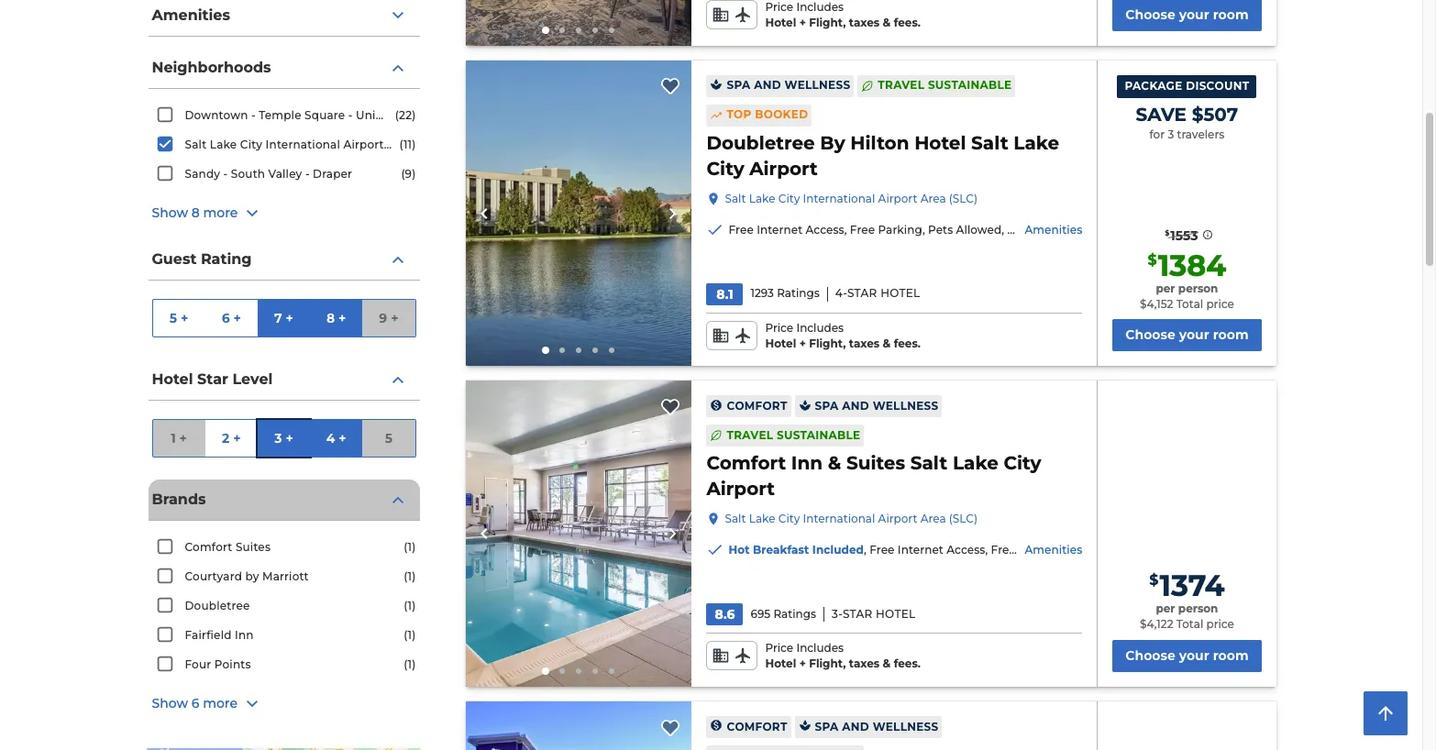 Task type: vqa. For each thing, say whether or not it's contained in the screenshot.
3rd Choose your room from the top of the page
yes



Task type: locate. For each thing, give the bounding box(es) containing it.
$
[[1165, 228, 1170, 237], [1148, 251, 1157, 269], [1150, 572, 1159, 589]]

0 vertical spatial price includes hotel + flight, taxes & fees.
[[766, 0, 921, 29]]

0 horizontal spatial inn
[[235, 628, 254, 642]]

1 vertical spatial ratings
[[774, 607, 816, 621]]

fees. for save $507
[[894, 336, 921, 350]]

1 vertical spatial show
[[152, 696, 188, 712]]

+ inside the 1 + button
[[179, 430, 187, 446]]

0 vertical spatial person
[[1179, 281, 1219, 295]]

lake inside the doubletree by hilton hotel salt lake city airport
[[1014, 132, 1060, 154]]

2 vertical spatial and
[[842, 720, 870, 734]]

airport left sh
[[1381, 543, 1421, 557]]

price
[[766, 0, 794, 14], [766, 321, 794, 335], [766, 642, 794, 655]]

1 vertical spatial fees.
[[894, 336, 921, 350]]

1 per from the top
[[1156, 281, 1176, 295]]

2 vertical spatial $
[[1150, 572, 1159, 589]]

show down four
[[152, 696, 188, 712]]

choose
[[1126, 6, 1176, 23], [1126, 327, 1176, 343], [1126, 648, 1176, 664]]

6 down four
[[192, 696, 199, 712]]

&
[[883, 16, 891, 29], [883, 336, 891, 350], [828, 453, 841, 475], [883, 657, 891, 671]]

$ left "1374"
[[1150, 572, 1159, 589]]

guest rating
[[152, 250, 252, 268]]

person for 1384
[[1179, 281, 1219, 295]]

$ for 1374
[[1150, 572, 1159, 589]]

international down by
[[803, 192, 876, 205]]

2 vertical spatial international
[[803, 512, 876, 526]]

amenities for 1374
[[1025, 543, 1083, 557]]

0 horizontal spatial sustainable
[[777, 428, 861, 442]]

doubletree for doubletree by hilton hotel salt lake city airport
[[707, 132, 815, 154]]

airport down doubletree by hilton hotel salt lake city airport element
[[878, 192, 918, 205]]

park
[[417, 108, 443, 122]]

inn for comfort
[[792, 453, 823, 475]]

go to image #3 image
[[576, 27, 582, 33], [576, 348, 582, 354], [576, 669, 582, 674]]

1 vertical spatial choose
[[1126, 327, 1176, 343]]

per inside the $ 1384 per person $4,152 total price
[[1156, 281, 1176, 295]]

doubletree up fairfield inn at the left of page
[[185, 599, 250, 613]]

1 vertical spatial amenities
[[1025, 223, 1083, 236]]

inn inside comfort inn & suites salt lake city airport
[[792, 453, 823, 475]]

salt lake city international airport area (slc) up included
[[725, 512, 978, 526]]

city inside comfort inn & suites salt lake city airport
[[1004, 453, 1042, 475]]

1 more from the top
[[203, 205, 238, 221]]

choose for third choose your room button from the bottom
[[1126, 6, 1176, 23]]

airport up hot
[[707, 478, 775, 500]]

1 choose from the top
[[1126, 6, 1176, 23]]

city down top
[[707, 158, 745, 180]]

1 show from the top
[[152, 205, 188, 221]]

$ left 1553
[[1165, 228, 1170, 237]]

5 inside "button"
[[169, 310, 177, 326]]

neighborhoods button
[[148, 48, 420, 89]]

(1) for points
[[404, 658, 416, 672]]

1 vertical spatial more
[[203, 696, 238, 712]]

2 price from the top
[[766, 321, 794, 335]]

your up package discount
[[1180, 6, 1210, 23]]

2 vertical spatial salt lake city international airport area (slc)
[[725, 512, 978, 526]]

total right $4,122
[[1177, 618, 1204, 631]]

3 price from the top
[[766, 642, 794, 655]]

2 vertical spatial spa and wellness
[[815, 720, 939, 734]]

(9)
[[401, 167, 416, 181]]

8
[[192, 205, 200, 221], [327, 310, 335, 326]]

$ 1384 per person $4,152 total price
[[1140, 247, 1235, 311]]

go to image #2 image for save $507
[[560, 348, 565, 354]]

+ inside "8 +" button
[[339, 310, 346, 326]]

1 (1) from the top
[[404, 540, 416, 554]]

sustainable
[[928, 78, 1012, 92], [777, 428, 861, 442]]

1 vertical spatial your
[[1180, 327, 1210, 343]]

2 room from the top
[[1213, 327, 1249, 343]]

0 vertical spatial fees.
[[894, 16, 921, 29]]

0 vertical spatial room
[[1213, 6, 1249, 23]]

your down the $ 1384 per person $4,152 total price
[[1180, 327, 1210, 343]]

more for neighborhoods
[[203, 205, 238, 221]]

ratings for save $507
[[777, 287, 820, 300]]

comfort inside comfort inn & suites salt lake city airport
[[707, 453, 786, 475]]

2 (1) from the top
[[404, 570, 416, 583]]

go to image #5 image
[[609, 27, 615, 33], [609, 348, 615, 354], [609, 669, 615, 674]]

free right access,
[[991, 543, 1016, 557]]

inn up points
[[235, 628, 254, 642]]

1 vertical spatial total
[[1177, 618, 1204, 631]]

(slc) down doubletree by hilton hotel salt lake city airport element
[[949, 192, 978, 205]]

1 horizontal spatial 5
[[385, 430, 393, 446]]

2 go to image #5 image from the top
[[609, 348, 615, 354]]

1 vertical spatial doubletree
[[185, 599, 250, 613]]

more down sandy
[[203, 205, 238, 221]]

1 vertical spatial area
[[921, 192, 946, 205]]

downtown
[[185, 108, 248, 122]]

free
[[870, 543, 895, 557], [991, 543, 1016, 557]]

2 flight, from the top
[[809, 336, 846, 350]]

room down the $ 1384 per person $4,152 total price
[[1213, 327, 1249, 343]]

per up $4,122
[[1156, 602, 1176, 616]]

room up discount
[[1213, 6, 1249, 23]]

1 go to image #3 image from the top
[[576, 27, 582, 33]]

8 down sandy
[[192, 205, 200, 221]]

salt lake city international airport area (slc) down the doubletree by hilton hotel salt lake city airport
[[725, 192, 978, 205]]

2 person from the top
[[1179, 602, 1219, 616]]

4-
[[836, 287, 848, 300]]

0 vertical spatial price
[[766, 0, 794, 14]]

internet
[[898, 543, 944, 557]]

3 taxes from the top
[[849, 657, 880, 671]]

travel sustainable up comfort inn & suites salt lake city airport on the bottom
[[727, 428, 861, 442]]

5
[[169, 310, 177, 326], [385, 430, 393, 446]]

star for save $507
[[848, 287, 878, 300]]

hotel star level button
[[148, 360, 420, 401]]

0 vertical spatial your
[[1180, 6, 1210, 23]]

3-
[[832, 607, 843, 621]]

brands
[[152, 491, 206, 508]]

spa
[[727, 78, 751, 92], [815, 399, 839, 413], [815, 720, 839, 734]]

8.1
[[717, 286, 734, 303]]

total inside the $ 1384 per person $4,152 total price
[[1177, 297, 1204, 311]]

star
[[848, 287, 878, 300], [197, 370, 228, 388], [843, 607, 873, 621]]

1 vertical spatial 6
[[192, 696, 199, 712]]

per up $4,152 on the right top of the page
[[1156, 281, 1176, 295]]

person inside $ 1374 per person $4,122 total price
[[1179, 602, 1219, 616]]

star down ,
[[843, 607, 873, 621]]

,
[[864, 543, 867, 557]]

airport inside comfort inn & suites salt lake city airport
[[707, 478, 775, 500]]

1 horizontal spatial sustainable
[[928, 78, 1012, 92]]

5 inside button
[[385, 430, 393, 446]]

1 horizontal spatial inn
[[792, 453, 823, 475]]

2 fees. from the top
[[894, 336, 921, 350]]

3 flight, from the top
[[809, 657, 846, 671]]

international down downtown - temple square - university park
[[266, 138, 340, 151]]

0 vertical spatial 8
[[192, 205, 200, 221]]

3 includes from the top
[[797, 642, 844, 655]]

0 horizontal spatial 8
[[192, 205, 200, 221]]

fees. for 1374
[[894, 657, 921, 671]]

2 vertical spatial fees.
[[894, 657, 921, 671]]

(slc) up access,
[[949, 512, 978, 526]]

3 go to image #3 image from the top
[[576, 669, 582, 674]]

room down $ 1374 per person $4,122 total price at the bottom
[[1213, 648, 1249, 664]]

2 includes from the top
[[797, 321, 844, 335]]

2 go to image #3 image from the top
[[576, 348, 582, 354]]

8 right 7 +
[[327, 310, 335, 326]]

4
[[326, 430, 335, 446]]

$ inside the $ 1384 per person $4,152 total price
[[1148, 251, 1157, 269]]

per inside $ 1374 per person $4,122 total price
[[1156, 602, 1176, 616]]

0 vertical spatial more
[[203, 205, 238, 221]]

airport up internet
[[878, 512, 918, 526]]

includes
[[797, 0, 844, 14], [797, 321, 844, 335], [797, 642, 844, 655]]

+ inside 4 + button
[[339, 430, 347, 446]]

amenities
[[152, 6, 230, 24], [1025, 223, 1083, 236], [1025, 543, 1083, 557]]

more down four points
[[203, 696, 238, 712]]

1 vertical spatial price includes hotel + flight, taxes & fees.
[[766, 321, 921, 350]]

2 more from the top
[[203, 696, 238, 712]]

1 vertical spatial go to image #3 image
[[576, 348, 582, 354]]

2 vertical spatial go to image #2 image
[[560, 669, 565, 674]]

lake
[[1014, 132, 1060, 154], [210, 138, 237, 151], [749, 192, 776, 205], [953, 453, 999, 475], [749, 512, 776, 526]]

$ inside $ 1553
[[1165, 228, 1170, 237]]

0 vertical spatial 3
[[1168, 127, 1174, 141]]

doubletree by hilton hotel salt lake city airport
[[707, 132, 1060, 180]]

2 choose from the top
[[1126, 327, 1176, 343]]

$ left 1384
[[1148, 251, 1157, 269]]

0 vertical spatial choose your room
[[1126, 6, 1249, 23]]

8 +
[[327, 310, 346, 326]]

2 free from the left
[[991, 543, 1016, 557]]

choose your room
[[1126, 6, 1249, 23], [1126, 327, 1249, 343], [1126, 648, 1249, 664]]

5 (1) from the top
[[404, 658, 416, 672]]

1 your from the top
[[1180, 6, 1210, 23]]

taxes for 1374
[[849, 657, 880, 671]]

price down "1374"
[[1207, 618, 1235, 631]]

1 choose your room from the top
[[1126, 6, 1249, 23]]

suites up ,
[[847, 453, 905, 475]]

1374
[[1160, 568, 1225, 604]]

+ for 7 +
[[286, 310, 294, 326]]

3 go to image #4 image from the top
[[593, 669, 598, 674]]

1 vertical spatial spa
[[815, 399, 839, 413]]

0 vertical spatial total
[[1177, 297, 1204, 311]]

choose your room button up package discount
[[1113, 0, 1262, 31]]

person inside the $ 1384 per person $4,152 total price
[[1179, 281, 1219, 295]]

2 vertical spatial area
[[921, 512, 946, 526]]

guest rating button
[[148, 239, 420, 281]]

2 vertical spatial choose
[[1126, 648, 1176, 664]]

1 total from the top
[[1177, 297, 1204, 311]]

0 vertical spatial go to image #2 image
[[560, 27, 565, 33]]

price inside the $ 1384 per person $4,152 total price
[[1207, 297, 1235, 311]]

$507
[[1192, 103, 1239, 125]]

total for 1384
[[1177, 297, 1204, 311]]

choose your room down $4,122
[[1126, 648, 1249, 664]]

(slc)
[[417, 138, 446, 151], [949, 192, 978, 205], [949, 512, 978, 526]]

choose your room up package discount
[[1126, 6, 1249, 23]]

0 vertical spatial inn
[[792, 453, 823, 475]]

1 horizontal spatial suites
[[847, 453, 905, 475]]

your
[[1180, 6, 1210, 23], [1180, 327, 1210, 343], [1180, 648, 1210, 664]]

0 vertical spatial ratings
[[777, 287, 820, 300]]

area down doubletree by hilton hotel salt lake city airport element
[[921, 192, 946, 205]]

star right 1293 ratings
[[848, 287, 878, 300]]

international for 1374
[[803, 512, 876, 526]]

+ for 5 +
[[181, 310, 188, 326]]

doubletree by hilton hotel salt lake city airport element
[[707, 130, 1083, 181]]

(11)
[[400, 138, 416, 151]]

free right ,
[[870, 543, 895, 557]]

ratings right 695
[[774, 607, 816, 621]]

choose your room button down $4,122
[[1113, 640, 1262, 672]]

3 price includes hotel + flight, taxes & fees. from the top
[[766, 642, 921, 671]]

doubletree down top booked
[[707, 132, 815, 154]]

level
[[233, 370, 273, 388]]

show
[[152, 205, 188, 221], [152, 696, 188, 712]]

suites inside comfort inn & suites salt lake city airport
[[847, 453, 905, 475]]

3 + button
[[258, 420, 310, 457]]

1 vertical spatial flight,
[[809, 336, 846, 350]]

2 vertical spatial (slc)
[[949, 512, 978, 526]]

travel sustainable up doubletree by hilton hotel salt lake city airport element
[[878, 78, 1012, 92]]

+ inside the 9 + button
[[391, 310, 399, 326]]

2 vertical spatial amenities
[[1025, 543, 1083, 557]]

0 vertical spatial taxes
[[849, 16, 880, 29]]

doubletree inside the doubletree by hilton hotel salt lake city airport
[[707, 132, 815, 154]]

your down $ 1374 per person $4,122 total price at the bottom
[[1180, 648, 1210, 664]]

(slc) right (11)
[[417, 138, 446, 151]]

0 horizontal spatial travel
[[727, 428, 774, 442]]

1 vertical spatial go to image #4 image
[[593, 348, 598, 354]]

go to image #4 image for save $507
[[593, 348, 598, 354]]

ratings right 1293
[[777, 287, 820, 300]]

1 price includes hotel + flight, taxes & fees. from the top
[[766, 0, 921, 29]]

amenities inside "dropdown button"
[[152, 6, 230, 24]]

1 vertical spatial includes
[[797, 321, 844, 335]]

1 flight, from the top
[[809, 16, 846, 29]]

4 (1) from the top
[[404, 628, 416, 642]]

- right valley
[[305, 167, 310, 181]]

3 go to image #1 image from the top
[[542, 668, 550, 675]]

0 vertical spatial price
[[1207, 297, 1235, 311]]

$ inside $ 1374 per person $4,122 total price
[[1150, 572, 1159, 589]]

airport inside the doubletree by hilton hotel salt lake city airport
[[750, 158, 818, 180]]

3 fees. from the top
[[894, 657, 921, 671]]

city up "south"
[[240, 138, 263, 151]]

1 vertical spatial 3
[[274, 430, 282, 446]]

total inside $ 1374 per person $4,122 total price
[[1177, 618, 1204, 631]]

0 vertical spatial travel
[[878, 78, 925, 92]]

2 photo carousel region from the top
[[466, 60, 692, 366]]

2 go to image #4 image from the top
[[593, 348, 598, 354]]

price
[[1207, 297, 1235, 311], [1207, 618, 1235, 631]]

2 choose your room from the top
[[1126, 327, 1249, 343]]

3 go to image #2 image from the top
[[560, 669, 565, 674]]

1 horizontal spatial travel
[[878, 78, 925, 92]]

3 go to image #5 image from the top
[[609, 669, 615, 674]]

1 person from the top
[[1179, 281, 1219, 295]]

2 vertical spatial includes
[[797, 642, 844, 655]]

guest
[[152, 250, 197, 268]]

room for third choose your room button from the top
[[1213, 648, 1249, 664]]

downtown - temple square - university park
[[185, 108, 443, 122]]

0 vertical spatial show
[[152, 205, 188, 221]]

1 vertical spatial wellness
[[873, 399, 939, 413]]

flight, for save $507
[[809, 336, 846, 350]]

city up 'parking,'
[[1004, 453, 1042, 475]]

photo carousel region
[[466, 0, 692, 46], [466, 60, 692, 366], [466, 381, 692, 687], [466, 702, 692, 750]]

area for save $507
[[921, 192, 946, 205]]

1 vertical spatial choose your room button
[[1113, 320, 1262, 352]]

city
[[240, 138, 263, 151], [707, 158, 745, 180], [779, 192, 800, 205], [1004, 453, 1042, 475], [779, 512, 800, 526]]

go to image #2 image
[[560, 27, 565, 33], [560, 348, 565, 354], [560, 669, 565, 674]]

property building image
[[466, 60, 692, 366]]

1 vertical spatial price
[[1207, 618, 1235, 631]]

salt lake city international airport area (slc) down downtown - temple square - university park
[[185, 138, 446, 151]]

choose down $4,152 on the right top of the page
[[1126, 327, 1176, 343]]

- right square
[[348, 108, 353, 122]]

+ inside 5 + "button"
[[181, 310, 188, 326]]

$ for 1553
[[1165, 228, 1170, 237]]

+
[[800, 16, 806, 29], [181, 310, 188, 326], [234, 310, 241, 326], [286, 310, 294, 326], [339, 310, 346, 326], [391, 310, 399, 326], [800, 336, 806, 350], [179, 430, 187, 446], [233, 430, 241, 446], [286, 430, 293, 446], [339, 430, 347, 446], [800, 657, 806, 671]]

area down (22) on the left top of page
[[387, 138, 414, 151]]

+ inside 3 + button
[[286, 430, 293, 446]]

airport down booked
[[750, 158, 818, 180]]

0 vertical spatial go to image #1 image
[[542, 26, 550, 34]]

go to image #5 image for 1374
[[609, 669, 615, 674]]

salt inside comfort inn & suites salt lake city airport
[[911, 453, 948, 475]]

5 left 6 +
[[169, 310, 177, 326]]

taxes
[[849, 16, 880, 29], [849, 336, 880, 350], [849, 657, 880, 671]]

and
[[754, 78, 781, 92], [842, 399, 870, 413], [842, 720, 870, 734]]

0 horizontal spatial doubletree
[[185, 599, 250, 613]]

international up included
[[803, 512, 876, 526]]

1 price from the top
[[766, 0, 794, 14]]

0 vertical spatial choose your room button
[[1113, 0, 1262, 31]]

for 3 travelers
[[1150, 127, 1225, 141]]

3 choose from the top
[[1126, 648, 1176, 664]]

choose your room button down $4,152 on the right top of the page
[[1113, 320, 1262, 352]]

airport
[[343, 138, 384, 151], [750, 158, 818, 180], [878, 192, 918, 205], [707, 478, 775, 500], [878, 512, 918, 526], [1381, 543, 1421, 557]]

1 horizontal spatial travel sustainable
[[878, 78, 1012, 92]]

9 +
[[379, 310, 399, 326]]

price for 1384
[[1207, 297, 1235, 311]]

0 vertical spatial go to image #5 image
[[609, 27, 615, 33]]

2 price from the top
[[1207, 618, 1235, 631]]

0 vertical spatial $
[[1165, 228, 1170, 237]]

per for 1384
[[1156, 281, 1176, 295]]

package discount
[[1125, 79, 1250, 92]]

price includes hotel + flight, taxes & fees.
[[766, 0, 921, 29], [766, 321, 921, 350], [766, 642, 921, 671]]

2 go to image #1 image from the top
[[542, 347, 550, 354]]

city up breakfast
[[779, 512, 800, 526]]

person
[[1179, 281, 1219, 295], [1179, 602, 1219, 616]]

2 price includes hotel + flight, taxes & fees. from the top
[[766, 321, 921, 350]]

inn up breakfast
[[792, 453, 823, 475]]

2 go to image #2 image from the top
[[560, 348, 565, 354]]

1 horizontal spatial 3
[[1168, 127, 1174, 141]]

person down swimming
[[1179, 602, 1219, 616]]

3 right for
[[1168, 127, 1174, 141]]

(slc) for save $507
[[949, 192, 978, 205]]

6 right 5 + "button"
[[222, 310, 230, 326]]

wellness
[[785, 78, 851, 92], [873, 399, 939, 413], [873, 720, 939, 734]]

international for save $507
[[803, 192, 876, 205]]

room for 2nd choose your room button from the top of the page
[[1213, 327, 1249, 343]]

4 photo carousel region from the top
[[466, 702, 692, 750]]

choose up package
[[1126, 6, 1176, 23]]

0 vertical spatial 6
[[222, 310, 230, 326]]

go to image #1 image
[[542, 26, 550, 34], [542, 347, 550, 354], [542, 668, 550, 675]]

price includes hotel + flight, taxes & fees. for save $507
[[766, 321, 921, 350]]

+ inside 6 + button
[[234, 310, 241, 326]]

room for third choose your room button from the bottom
[[1213, 6, 1249, 23]]

salt
[[972, 132, 1009, 154], [185, 138, 207, 151], [725, 192, 746, 205], [911, 453, 948, 475], [725, 512, 746, 526]]

2 show from the top
[[152, 696, 188, 712]]

3
[[1168, 127, 1174, 141], [274, 430, 282, 446]]

person down 1553
[[1179, 281, 1219, 295]]

per for 1374
[[1156, 602, 1176, 616]]

price inside $ 1374 per person $4,122 total price
[[1207, 618, 1235, 631]]

+ inside 2 + button
[[233, 430, 241, 446]]

2 +
[[222, 430, 241, 446]]

travel sustainable
[[878, 78, 1012, 92], [727, 428, 861, 442]]

price down 1384
[[1207, 297, 1235, 311]]

1 vertical spatial (slc)
[[949, 192, 978, 205]]

price for 1374
[[1207, 618, 1235, 631]]

1 vertical spatial travel
[[727, 428, 774, 442]]

5 for 5
[[385, 430, 393, 446]]

amenities button
[[148, 0, 420, 37]]

area up internet
[[921, 512, 946, 526]]

person for 1374
[[1179, 602, 1219, 616]]

1 vertical spatial 5
[[385, 430, 393, 446]]

5 right 4 +
[[385, 430, 393, 446]]

2 per from the top
[[1156, 602, 1176, 616]]

hotel inside hotel star level 'dropdown button'
[[152, 370, 193, 388]]

hot breakfast included , free internet access, free parking, pets allowed, swimming pool, fitness center, kitchen, airport sh
[[729, 543, 1437, 557]]

(1)
[[404, 540, 416, 554], [404, 570, 416, 583], [404, 599, 416, 613], [404, 628, 416, 642], [404, 658, 416, 672]]

2 vertical spatial choose your room button
[[1113, 640, 1262, 672]]

choose your room down $4,152 on the right top of the page
[[1126, 327, 1249, 343]]

1 horizontal spatial doubletree
[[707, 132, 815, 154]]

total right $4,152 on the right top of the page
[[1177, 297, 1204, 311]]

2 total from the top
[[1177, 618, 1204, 631]]

2 vertical spatial go to image #4 image
[[593, 669, 598, 674]]

go to image #4 image
[[593, 27, 598, 33], [593, 348, 598, 354], [593, 669, 598, 674]]

1 photo carousel region from the top
[[466, 0, 692, 46]]

3 room from the top
[[1213, 648, 1249, 664]]

0 vertical spatial per
[[1156, 281, 1176, 295]]

3 right 2 + button
[[274, 430, 282, 446]]

price for 1374
[[766, 642, 794, 655]]

taxes for save $507
[[849, 336, 880, 350]]

1 includes from the top
[[797, 0, 844, 14]]

show for neighborhoods
[[152, 205, 188, 221]]

1 vertical spatial 8
[[327, 310, 335, 326]]

total
[[1177, 297, 1204, 311], [1177, 618, 1204, 631]]

travel
[[878, 78, 925, 92], [727, 428, 774, 442]]

1 horizontal spatial 6
[[222, 310, 230, 326]]

price includes hotel + flight, taxes & fees. for 1374
[[766, 642, 921, 671]]

suites up the by in the left of the page
[[236, 540, 271, 554]]

1 price from the top
[[1207, 297, 1235, 311]]

1 vertical spatial per
[[1156, 602, 1176, 616]]

3 inside button
[[274, 430, 282, 446]]

star left the level
[[197, 370, 228, 388]]

choose down $4,122
[[1126, 648, 1176, 664]]

comfort
[[727, 399, 788, 413], [707, 453, 786, 475], [185, 540, 233, 554], [727, 720, 788, 734]]

1 vertical spatial and
[[842, 399, 870, 413]]

2 vertical spatial taxes
[[849, 657, 880, 671]]

2 vertical spatial go to image #5 image
[[609, 669, 615, 674]]

spa and wellness
[[727, 78, 851, 92], [815, 399, 939, 413], [815, 720, 939, 734]]

0 vertical spatial includes
[[797, 0, 844, 14]]

2 vertical spatial go to image #3 image
[[576, 669, 582, 674]]

2 vertical spatial room
[[1213, 648, 1249, 664]]

parking,
[[1019, 543, 1066, 557]]

1 vertical spatial go to image #1 image
[[542, 347, 550, 354]]

1 room from the top
[[1213, 6, 1249, 23]]

$ 1374 per person $4,122 total price
[[1140, 568, 1235, 631]]

doubletree
[[707, 132, 815, 154], [185, 599, 250, 613]]

0 vertical spatial 5
[[169, 310, 177, 326]]

0 vertical spatial star
[[848, 287, 878, 300]]

go to image #3 image for save $507
[[576, 348, 582, 354]]

2 taxes from the top
[[849, 336, 880, 350]]

0 horizontal spatial 3
[[274, 430, 282, 446]]

show up guest
[[152, 205, 188, 221]]

1 vertical spatial person
[[1179, 602, 1219, 616]]

+ inside 7 + 'button'
[[286, 310, 294, 326]]



Task type: describe. For each thing, give the bounding box(es) containing it.
$ for 1384
[[1148, 251, 1157, 269]]

+ for 1 +
[[179, 430, 187, 446]]

square
[[305, 108, 345, 122]]

valley
[[268, 167, 302, 181]]

breakfast
[[753, 543, 809, 557]]

+ for 3 +
[[286, 430, 293, 446]]

south
[[231, 167, 265, 181]]

inn for fairfield
[[235, 628, 254, 642]]

show 8 more button
[[152, 203, 416, 225]]

8 inside button
[[327, 310, 335, 326]]

$4,152
[[1140, 297, 1174, 311]]

allowed,
[[1097, 543, 1146, 557]]

0 vertical spatial wellness
[[785, 78, 851, 92]]

flight, for 1374
[[809, 657, 846, 671]]

go to image #3 image for 1374
[[576, 669, 582, 674]]

8.6
[[715, 607, 735, 623]]

swimming pool image
[[466, 381, 692, 687]]

1293 ratings
[[751, 287, 820, 300]]

(1) for by
[[404, 570, 416, 583]]

$4,122
[[1140, 618, 1174, 631]]

salt inside the doubletree by hilton hotel salt lake city airport
[[972, 132, 1009, 154]]

four
[[185, 658, 211, 672]]

3 your from the top
[[1180, 648, 1210, 664]]

0 vertical spatial spa
[[727, 78, 751, 92]]

top
[[727, 108, 752, 121]]

0 horizontal spatial 6
[[192, 696, 199, 712]]

4 + button
[[310, 420, 363, 457]]

1 fees. from the top
[[894, 16, 921, 29]]

amenities for save $507
[[1025, 223, 1083, 236]]

0 vertical spatial travel sustainable
[[878, 78, 1012, 92]]

7 +
[[274, 310, 294, 326]]

package
[[1125, 79, 1183, 92]]

695
[[751, 607, 771, 621]]

save $507
[[1136, 103, 1239, 125]]

area for 1374
[[921, 512, 946, 526]]

comfort inn & suites salt lake city airport
[[707, 453, 1042, 500]]

2 vertical spatial spa
[[815, 720, 839, 734]]

draper
[[313, 167, 352, 181]]

swimming
[[1149, 543, 1211, 557]]

2
[[222, 430, 230, 446]]

fairfield
[[185, 628, 232, 642]]

comfort inn & suites salt lake city airport element
[[707, 451, 1083, 501]]

1 choose your room button from the top
[[1113, 0, 1262, 31]]

0 horizontal spatial travel sustainable
[[727, 428, 861, 442]]

hotel star level
[[152, 370, 273, 388]]

+ for 4 +
[[339, 430, 347, 446]]

(slc) for 1374
[[949, 512, 978, 526]]

3 photo carousel region from the top
[[466, 381, 692, 687]]

city down booked
[[779, 192, 800, 205]]

8 inside button
[[192, 205, 200, 221]]

go to image #5 image for save $507
[[609, 348, 615, 354]]

6 +
[[222, 310, 241, 326]]

1 go to image #5 image from the top
[[609, 27, 615, 33]]

brands button
[[148, 480, 420, 521]]

salt lake city international airport area (slc) for 1374
[[725, 512, 978, 526]]

four points
[[185, 658, 251, 672]]

fairfield inn
[[185, 628, 254, 642]]

1 go to image #1 image from the top
[[542, 26, 550, 34]]

- left "south"
[[223, 167, 228, 181]]

$ 1553
[[1165, 227, 1199, 244]]

by
[[245, 570, 259, 583]]

for
[[1150, 127, 1165, 141]]

2 choose your room button from the top
[[1113, 320, 1262, 352]]

discount
[[1186, 79, 1250, 92]]

choose for third choose your room button from the top
[[1126, 648, 1176, 664]]

includes for save $507
[[797, 321, 844, 335]]

includes for 1374
[[797, 642, 844, 655]]

courtyard
[[185, 570, 242, 583]]

airport down university
[[343, 138, 384, 151]]

star for 1374
[[843, 607, 873, 621]]

0 vertical spatial area
[[387, 138, 414, 151]]

rating
[[201, 250, 252, 268]]

3 choose your room from the top
[[1126, 648, 1249, 664]]

0 vertical spatial (slc)
[[417, 138, 446, 151]]

+ for 6 +
[[234, 310, 241, 326]]

hotel inside the doubletree by hilton hotel salt lake city airport
[[915, 132, 966, 154]]

show 6 more
[[152, 696, 238, 712]]

3 +
[[274, 430, 293, 446]]

0 horizontal spatial suites
[[236, 540, 271, 554]]

show 6 more button
[[152, 694, 416, 716]]

0 vertical spatial spa and wellness
[[727, 78, 851, 92]]

5 +
[[169, 310, 188, 326]]

show for brands
[[152, 696, 188, 712]]

+ for 2 +
[[233, 430, 241, 446]]

0 vertical spatial salt lake city international airport area (slc)
[[185, 138, 446, 151]]

2 + button
[[205, 420, 258, 457]]

1 vertical spatial spa and wellness
[[815, 399, 939, 413]]

1 vertical spatial sustainable
[[777, 428, 861, 442]]

pool,
[[1214, 543, 1241, 557]]

1553
[[1171, 227, 1199, 244]]

3 (1) from the top
[[404, 599, 416, 613]]

salt lake city international airport area (slc) for save $507
[[725, 192, 978, 205]]

1 free from the left
[[870, 543, 895, 557]]

courtyard by marriott
[[185, 570, 309, 583]]

(22)
[[395, 108, 416, 122]]

lake inside comfort inn & suites salt lake city airport
[[953, 453, 999, 475]]

4-star hotel
[[836, 287, 921, 300]]

sh
[[1424, 543, 1437, 557]]

1 +
[[171, 430, 187, 446]]

5 for 5 +
[[169, 310, 177, 326]]

temple
[[259, 108, 302, 122]]

included
[[813, 543, 864, 557]]

travelers
[[1177, 127, 1225, 141]]

6 + button
[[205, 300, 258, 337]]

go to image #1 image for 1374
[[542, 668, 550, 675]]

star inside 'dropdown button'
[[197, 370, 228, 388]]

1293
[[751, 287, 774, 300]]

ratings for 1374
[[774, 607, 816, 621]]

1 taxes from the top
[[849, 16, 880, 29]]

sandy
[[185, 167, 220, 181]]

- left temple at left top
[[251, 108, 256, 122]]

3 choose your room button from the top
[[1113, 640, 1262, 672]]

1384
[[1158, 247, 1227, 283]]

0 vertical spatial international
[[266, 138, 340, 151]]

2 vertical spatial wellness
[[873, 720, 939, 734]]

go to image #1 image for save $507
[[542, 347, 550, 354]]

fitness
[[1244, 543, 1285, 557]]

2 your from the top
[[1180, 327, 1210, 343]]

comfort suites
[[185, 540, 271, 554]]

(1) for inn
[[404, 628, 416, 642]]

1 go to image #4 image from the top
[[593, 27, 598, 33]]

center,
[[1288, 543, 1329, 557]]

(1) for suites
[[404, 540, 416, 554]]

top booked
[[727, 108, 809, 121]]

7
[[274, 310, 282, 326]]

city inside the doubletree by hilton hotel salt lake city airport
[[707, 158, 745, 180]]

marriott
[[262, 570, 309, 583]]

by
[[820, 132, 845, 154]]

+ for 9 +
[[391, 310, 399, 326]]

5 + button
[[153, 300, 205, 337]]

go to image #4 image for 1374
[[593, 669, 598, 674]]

5 button
[[363, 420, 415, 457]]

hilton
[[851, 132, 910, 154]]

+ for 8 +
[[339, 310, 346, 326]]

1 go to image #2 image from the top
[[560, 27, 565, 33]]

price for save $507
[[766, 321, 794, 335]]

4 +
[[326, 430, 347, 446]]

& inside comfort inn & suites salt lake city airport
[[828, 453, 841, 475]]

booked
[[755, 108, 809, 121]]

695 ratings
[[751, 607, 816, 621]]

show 8 more
[[152, 205, 238, 221]]

0 vertical spatial and
[[754, 78, 781, 92]]

1
[[171, 430, 176, 446]]

kitchen,
[[1332, 543, 1378, 557]]

more for brands
[[203, 696, 238, 712]]

3-star hotel
[[832, 607, 916, 621]]

go to image #2 image for 1374
[[560, 669, 565, 674]]

points
[[214, 658, 251, 672]]

total for 1374
[[1177, 618, 1204, 631]]

save
[[1136, 103, 1187, 125]]

doubletree for doubletree
[[185, 599, 250, 613]]

9
[[379, 310, 387, 326]]

9 + button
[[363, 300, 415, 337]]

choose for 2nd choose your room button from the top of the page
[[1126, 327, 1176, 343]]

0 vertical spatial sustainable
[[928, 78, 1012, 92]]

sandy - south valley - draper
[[185, 167, 352, 181]]

university
[[356, 108, 413, 122]]



